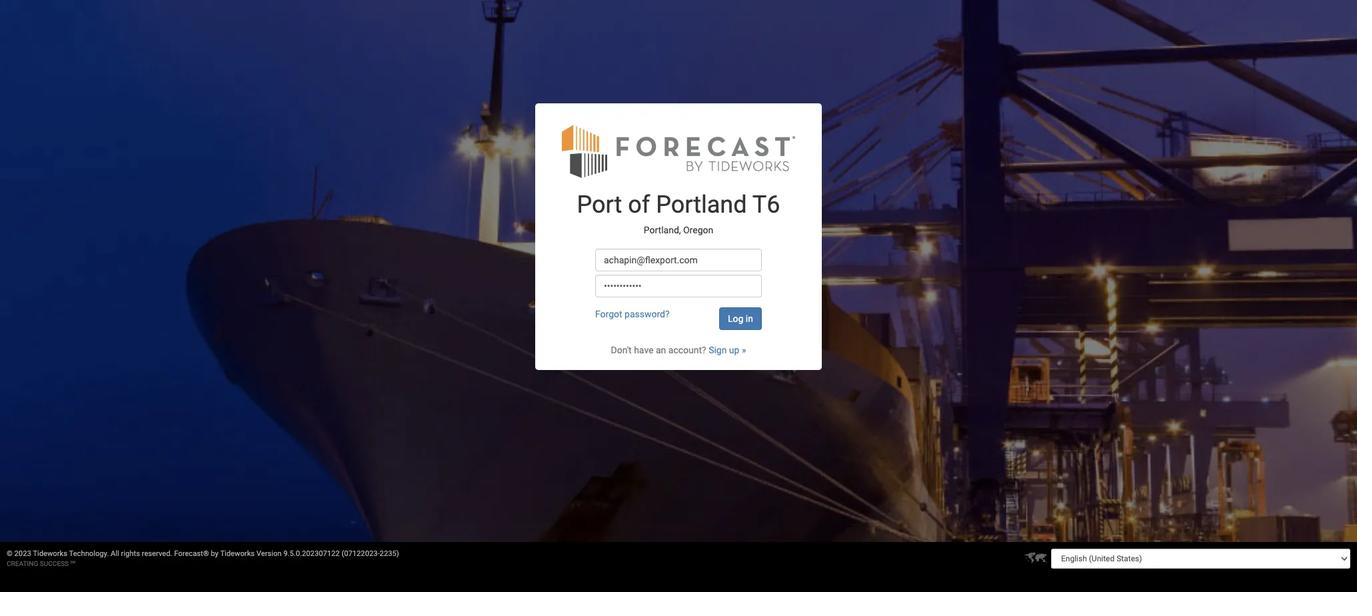 Task type: describe. For each thing, give the bounding box(es) containing it.
forgot password? log in
[[596, 309, 754, 324]]

password?
[[625, 309, 670, 320]]

rights
[[121, 550, 140, 558]]

Email or username text field
[[596, 249, 762, 272]]

have
[[634, 345, 654, 356]]

an
[[656, 345, 666, 356]]

»
[[742, 345, 747, 356]]

log in button
[[720, 308, 762, 330]]

all
[[111, 550, 119, 558]]

2023
[[14, 550, 31, 558]]

sign up » link
[[709, 345, 747, 356]]

t6
[[753, 191, 781, 219]]

log
[[728, 314, 744, 324]]

by
[[211, 550, 219, 558]]

©
[[7, 550, 13, 558]]

Password password field
[[596, 275, 762, 298]]

account?
[[669, 345, 707, 356]]

up
[[730, 345, 740, 356]]

port
[[577, 191, 622, 219]]

℠
[[70, 560, 75, 568]]



Task type: locate. For each thing, give the bounding box(es) containing it.
1 horizontal spatial tideworks
[[220, 550, 255, 558]]

forecast®
[[174, 550, 209, 558]]

forgot
[[596, 309, 623, 320]]

9.5.0.202307122
[[284, 550, 340, 558]]

creating
[[7, 560, 38, 568]]

sign
[[709, 345, 727, 356]]

port of portland t6 portland, oregon
[[577, 191, 781, 235]]

portland
[[656, 191, 747, 219]]

2235)
[[380, 550, 399, 558]]

tideworks right "by"
[[220, 550, 255, 558]]

tideworks
[[33, 550, 67, 558], [220, 550, 255, 558]]

in
[[746, 314, 754, 324]]

2 tideworks from the left
[[220, 550, 255, 558]]

success
[[40, 560, 69, 568]]

oregon
[[684, 225, 714, 235]]

don't
[[611, 345, 632, 356]]

tideworks up 'success'
[[33, 550, 67, 558]]

0 horizontal spatial tideworks
[[33, 550, 67, 558]]

of
[[628, 191, 650, 219]]

forgot password? link
[[596, 309, 670, 320]]

© 2023 tideworks technology. all rights reserved. forecast® by tideworks version 9.5.0.202307122 (07122023-2235) creating success ℠
[[7, 550, 399, 568]]

version
[[257, 550, 282, 558]]

technology.
[[69, 550, 109, 558]]

portland,
[[644, 225, 681, 235]]

(07122023-
[[342, 550, 380, 558]]

reserved.
[[142, 550, 172, 558]]

forecast® by tideworks image
[[562, 124, 796, 179]]

1 tideworks from the left
[[33, 550, 67, 558]]

don't have an account? sign up »
[[611, 345, 747, 356]]



